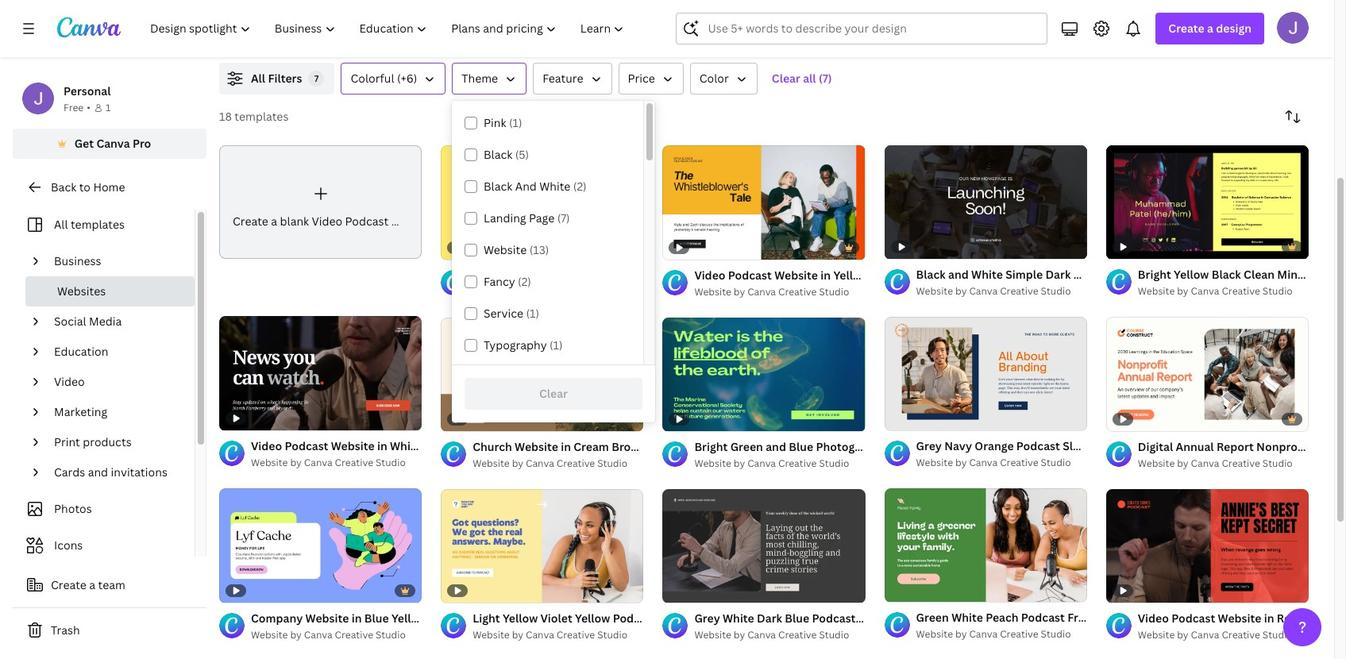 Task type: describe. For each thing, give the bounding box(es) containing it.
digital annual report nonprofit educat website by canva creative studio
[[1138, 439, 1346, 470]]

icons
[[54, 538, 83, 553]]

grey navy orange podcast sleek corporate video podcast website image
[[884, 317, 1087, 431]]

create for create a blank video podcast website
[[233, 213, 268, 228]]

fancy (2)
[[484, 274, 531, 289]]

price
[[628, 71, 655, 86]]

(1) for service (1)
[[526, 306, 539, 321]]

report
[[1217, 439, 1254, 454]]

black (5)
[[484, 147, 529, 162]]

free •
[[64, 101, 90, 114]]

cards
[[54, 465, 85, 480]]

feature
[[542, 71, 583, 86]]

launch
[[1154, 267, 1194, 282]]

dark
[[1045, 267, 1071, 282]]

filters
[[268, 71, 302, 86]]

church
[[473, 439, 512, 454]]

photos link
[[22, 494, 185, 524]]

get canva pro
[[74, 136, 151, 151]]

clear all (7) button
[[764, 63, 840, 94]]

1 for grey navy orange podcast sleek corporate video podcast website image
[[895, 411, 900, 423]]

(1) for typography (1)
[[550, 337, 563, 353]]

18
[[219, 109, 232, 124]]

black and white simple dark marketing site launch website website by canva creative studio
[[916, 267, 1240, 298]]

landing
[[484, 210, 526, 226]]

studio inside "black and white simple dark marketing site launch website website by canva creative studio"
[[1041, 284, 1071, 298]]

print
[[54, 434, 80, 449]]

canva inside church website in cream brown simple blocks style website by canva creative studio
[[526, 457, 554, 470]]

color button
[[690, 63, 757, 94]]

all for all templates
[[54, 217, 68, 232]]

18 templates
[[219, 109, 289, 124]]

1 of 6
[[895, 583, 919, 595]]

style
[[727, 439, 755, 454]]

service
[[484, 306, 523, 321]]

back
[[51, 179, 76, 195]]

1 vertical spatial 1 of 7 link
[[663, 489, 865, 603]]

in inside church website in cream brown simple blocks style website by canva creative studio
[[561, 439, 571, 454]]

Search search field
[[708, 13, 1037, 44]]

of for grey navy orange podcast sleek corporate video podcast website image
[[902, 411, 911, 423]]

theme
[[462, 71, 498, 86]]

invitations
[[111, 465, 167, 480]]

free
[[64, 101, 84, 114]]

create for create a team
[[51, 577, 86, 592]]

clear button
[[465, 378, 642, 410]]

7 for grey navy orange podcast sleek corporate video podcast website image
[[913, 411, 917, 423]]

products
[[83, 434, 132, 449]]

church website in cream brown simple blocks style link
[[473, 438, 755, 456]]

0 horizontal spatial (2)
[[518, 274, 531, 289]]

color
[[699, 71, 729, 86]]

social
[[54, 314, 86, 329]]

website inside create a blank video podcast website element
[[391, 213, 434, 228]]

education link
[[48, 337, 185, 367]]

marketing inside "black and white simple dark marketing site launch website website by canva creative studio"
[[1073, 267, 1128, 282]]

social media
[[54, 314, 122, 329]]

canva inside "black and white simple dark marketing site launch website website by canva creative studio"
[[969, 284, 998, 298]]

back to home link
[[13, 172, 206, 203]]

by inside "video podcast website in red black dy website by canva creative studio"
[[1177, 628, 1188, 642]]

Sort by button
[[1277, 101, 1309, 133]]

all templates link
[[22, 210, 185, 240]]

cards and invitations
[[54, 465, 167, 480]]

price button
[[618, 63, 684, 94]]

pro
[[133, 136, 151, 151]]

home
[[93, 179, 125, 195]]

get canva pro button
[[13, 129, 206, 159]]

video link
[[48, 367, 185, 397]]

creative inside "black and white simple dark marketing site launch website website by canva creative studio"
[[1000, 284, 1038, 298]]

a for blank
[[271, 213, 277, 228]]

canva inside digital annual report nonprofit educat website by canva creative studio
[[1191, 456, 1219, 470]]

a for design
[[1207, 21, 1213, 36]]

church website in cream brown simple blocks style website by canva creative studio
[[473, 439, 755, 470]]

websites
[[57, 283, 106, 299]]

print products
[[54, 434, 132, 449]]

create a blank video podcast website
[[233, 213, 434, 228]]

educat
[[1312, 439, 1346, 454]]

all
[[803, 71, 816, 86]]

studio inside "video podcast website in red black dy website by canva creative studio"
[[1262, 628, 1293, 642]]

business link
[[48, 246, 185, 276]]

page
[[529, 210, 554, 226]]

simple inside church website in cream brown simple blocks style website by canva creative studio
[[649, 439, 686, 454]]

team
[[98, 577, 125, 592]]

trash
[[51, 623, 80, 638]]

service (1)
[[484, 306, 539, 321]]

creative inside "video podcast website in red black dy website by canva creative studio"
[[1222, 628, 1260, 642]]

typography (1)
[[484, 337, 563, 353]]

and
[[515, 179, 537, 194]]

create a design
[[1168, 21, 1252, 36]]

cards and invitations link
[[48, 457, 185, 488]]

1 horizontal spatial video
[[312, 213, 342, 228]]

green white peach podcast fresh and friendly video podcast website image
[[884, 488, 1087, 602]]

print products link
[[48, 427, 185, 457]]

back to home
[[51, 179, 125, 195]]

create for create a design
[[1168, 21, 1204, 36]]

fancy
[[484, 274, 515, 289]]

personal
[[64, 83, 111, 98]]

education
[[54, 344, 108, 359]]

black and white (2)
[[484, 179, 587, 194]]

(7) for clear all (7)
[[819, 71, 832, 86]]



Task type: vqa. For each thing, say whether or not it's contained in the screenshot.


Task type: locate. For each thing, give the bounding box(es) containing it.
1 horizontal spatial marketing
[[1073, 267, 1128, 282]]

2 horizontal spatial (1)
[[550, 337, 563, 353]]

brown
[[612, 439, 646, 454]]

1 vertical spatial templates
[[71, 217, 125, 232]]

create a team
[[51, 577, 125, 592]]

0 horizontal spatial 7
[[314, 72, 319, 84]]

a left design
[[1207, 21, 1213, 36]]

1 vertical spatial in
[[1264, 611, 1274, 626]]

1 of 7 link
[[884, 317, 1087, 431], [663, 489, 865, 603]]

annual
[[1176, 439, 1214, 454]]

design
[[1216, 21, 1252, 36]]

create inside dropdown button
[[1168, 21, 1204, 36]]

a inside dropdown button
[[1207, 21, 1213, 36]]

video for video
[[54, 374, 85, 389]]

and for cards
[[88, 465, 108, 480]]

nonprofit
[[1256, 439, 1309, 454]]

(5)
[[515, 147, 529, 162]]

theme button
[[452, 63, 527, 94]]

0 vertical spatial white
[[539, 179, 571, 194]]

all
[[251, 71, 265, 86], [54, 217, 68, 232]]

0 vertical spatial a
[[1207, 21, 1213, 36]]

1 vertical spatial clear
[[539, 386, 568, 401]]

website
[[391, 213, 434, 228], [484, 242, 527, 257], [1196, 267, 1240, 282], [916, 284, 953, 298], [1138, 284, 1175, 298], [473, 285, 510, 298], [694, 285, 731, 298], [515, 439, 558, 454], [251, 456, 288, 469], [916, 456, 953, 469], [694, 456, 731, 470], [1138, 456, 1175, 470], [473, 457, 510, 470], [1218, 611, 1261, 626], [916, 627, 953, 641], [251, 628, 288, 641], [694, 628, 731, 641], [473, 628, 510, 642], [1138, 628, 1175, 642]]

podcast
[[345, 213, 389, 228], [1172, 611, 1215, 626]]

feature button
[[533, 63, 612, 94]]

(1) right service
[[526, 306, 539, 321]]

canva inside button
[[96, 136, 130, 151]]

a inside button
[[89, 577, 95, 592]]

simple right brown
[[649, 439, 686, 454]]

pink (1)
[[484, 115, 522, 130]]

2 vertical spatial a
[[89, 577, 95, 592]]

simple inside "black and white simple dark marketing site launch website website by canva creative studio"
[[1005, 267, 1043, 282]]

in inside "video podcast website in red black dy website by canva creative studio"
[[1264, 611, 1274, 626]]

0 vertical spatial 1 of 7 link
[[884, 317, 1087, 431]]

0 vertical spatial podcast
[[345, 213, 389, 228]]

(1) right pink
[[509, 115, 522, 130]]

2 vertical spatial video
[[1138, 611, 1169, 626]]

•
[[87, 101, 90, 114]]

black for black and white (2)
[[484, 179, 512, 194]]

0 horizontal spatial 1 of 7
[[674, 583, 696, 595]]

marketing left site
[[1073, 267, 1128, 282]]

by inside church website in cream brown simple blocks style website by canva creative studio
[[512, 457, 523, 470]]

all left filters
[[251, 71, 265, 86]]

social media link
[[48, 307, 185, 337]]

0 horizontal spatial (1)
[[509, 115, 522, 130]]

by inside "black and white simple dark marketing site launch website website by canva creative studio"
[[955, 284, 967, 298]]

0 horizontal spatial clear
[[539, 386, 568, 401]]

1 horizontal spatial a
[[271, 213, 277, 228]]

a
[[1207, 21, 1213, 36], [271, 213, 277, 228], [89, 577, 95, 592]]

trash link
[[13, 615, 206, 646]]

1 vertical spatial and
[[88, 465, 108, 480]]

clear
[[772, 71, 800, 86], [539, 386, 568, 401]]

1 for grey white dark blue podcast sleek corporate video podcast website image
[[674, 583, 678, 595]]

(7)
[[819, 71, 832, 86], [557, 210, 570, 226]]

2 horizontal spatial video
[[1138, 611, 1169, 626]]

video podcast website templates image
[[970, 0, 1309, 44], [970, 0, 1309, 44]]

create left design
[[1168, 21, 1204, 36]]

canva
[[96, 136, 130, 151], [969, 284, 998, 298], [1191, 284, 1219, 298], [526, 285, 554, 298], [747, 285, 776, 298], [304, 456, 332, 469], [969, 456, 998, 469], [747, 456, 776, 470], [1191, 456, 1219, 470], [526, 457, 554, 470], [969, 627, 998, 641], [304, 628, 332, 641], [747, 628, 776, 641], [526, 628, 554, 642], [1191, 628, 1219, 642]]

7 for grey white dark blue podcast sleek corporate video podcast website image
[[691, 583, 696, 595]]

1 vertical spatial video
[[54, 374, 85, 389]]

create down the 'icons'
[[51, 577, 86, 592]]

1 vertical spatial 1 of 7
[[674, 583, 696, 595]]

(1) right "typography"
[[550, 337, 563, 353]]

pink
[[484, 115, 506, 130]]

1 vertical spatial (1)
[[526, 306, 539, 321]]

0 vertical spatial create
[[1168, 21, 1204, 36]]

video podcast website in red black dy website by canva creative studio
[[1138, 611, 1346, 642]]

site
[[1130, 267, 1151, 282]]

1 horizontal spatial create
[[233, 213, 268, 228]]

0 vertical spatial templates
[[235, 109, 289, 124]]

creative
[[1000, 284, 1038, 298], [1222, 284, 1260, 298], [556, 285, 595, 298], [778, 285, 817, 298], [335, 456, 373, 469], [1000, 456, 1038, 469], [778, 456, 817, 470], [1222, 456, 1260, 470], [556, 457, 595, 470], [1000, 627, 1038, 641], [335, 628, 373, 641], [778, 628, 817, 641], [556, 628, 595, 642], [1222, 628, 1260, 642]]

website by canva creative studio link
[[916, 284, 1087, 300], [1138, 284, 1309, 300], [473, 284, 644, 300], [694, 284, 865, 300], [251, 455, 422, 471], [916, 455, 1087, 471], [694, 456, 865, 471], [1138, 456, 1309, 471], [473, 456, 644, 472], [916, 627, 1087, 642], [251, 627, 422, 643], [694, 627, 865, 643], [473, 628, 644, 643], [1138, 628, 1309, 643]]

0 horizontal spatial a
[[89, 577, 95, 592]]

all down "back"
[[54, 217, 68, 232]]

blank
[[280, 213, 309, 228]]

all for all filters
[[251, 71, 265, 86]]

7
[[314, 72, 319, 84], [913, 411, 917, 423], [691, 583, 696, 595]]

(7) right page
[[557, 210, 570, 226]]

(1)
[[509, 115, 522, 130], [526, 306, 539, 321], [550, 337, 563, 353]]

1 horizontal spatial white
[[971, 267, 1003, 282]]

business
[[54, 253, 101, 268]]

0 horizontal spatial video
[[54, 374, 85, 389]]

1 horizontal spatial (7)
[[819, 71, 832, 86]]

0 vertical spatial (1)
[[509, 115, 522, 130]]

0 horizontal spatial podcast
[[345, 213, 389, 228]]

create a blank video podcast website element
[[219, 145, 434, 259]]

0 horizontal spatial simple
[[649, 439, 686, 454]]

dy
[[1332, 611, 1346, 626]]

0 horizontal spatial 1 of 7 link
[[663, 489, 865, 603]]

1 horizontal spatial (2)
[[573, 179, 587, 194]]

studio
[[1041, 284, 1071, 298], [1262, 284, 1293, 298], [597, 285, 627, 298], [819, 285, 849, 298], [376, 456, 406, 469], [1041, 456, 1071, 469], [819, 456, 849, 470], [1262, 456, 1293, 470], [597, 457, 627, 470], [1041, 627, 1071, 641], [376, 628, 406, 641], [819, 628, 849, 641], [597, 628, 627, 642], [1262, 628, 1293, 642]]

1 vertical spatial white
[[971, 267, 1003, 282]]

black inside "video podcast website in red black dy website by canva creative studio"
[[1300, 611, 1330, 626]]

create left blank
[[233, 213, 268, 228]]

white for and
[[539, 179, 571, 194]]

create
[[1168, 21, 1204, 36], [233, 213, 268, 228], [51, 577, 86, 592]]

top level navigation element
[[140, 13, 638, 44]]

of for green white peach podcast fresh and friendly video podcast website image
[[902, 583, 911, 595]]

0 horizontal spatial and
[[88, 465, 108, 480]]

a for team
[[89, 577, 95, 592]]

creative inside digital annual report nonprofit educat website by canva creative studio
[[1222, 456, 1260, 470]]

white left dark
[[971, 267, 1003, 282]]

digital annual report nonprofit educat link
[[1138, 438, 1346, 456]]

simple left dark
[[1005, 267, 1043, 282]]

0 vertical spatial all
[[251, 71, 265, 86]]

icons link
[[22, 530, 185, 561]]

all filters
[[251, 71, 302, 86]]

get
[[74, 136, 94, 151]]

(2) right and
[[573, 179, 587, 194]]

jacob simon image
[[1277, 12, 1309, 44]]

black for black (5)
[[484, 147, 512, 162]]

white for and
[[971, 267, 1003, 282]]

by
[[955, 284, 967, 298], [1177, 284, 1188, 298], [512, 285, 523, 298], [734, 285, 745, 298], [290, 456, 302, 469], [955, 456, 967, 469], [734, 456, 745, 470], [1177, 456, 1188, 470], [512, 457, 523, 470], [955, 627, 967, 641], [290, 628, 302, 641], [734, 628, 745, 641], [512, 628, 523, 642], [1177, 628, 1188, 642]]

white right and
[[539, 179, 571, 194]]

1 horizontal spatial clear
[[772, 71, 800, 86]]

photos
[[54, 501, 92, 516]]

and for black
[[948, 267, 969, 282]]

clear down typography (1)
[[539, 386, 568, 401]]

0 horizontal spatial templates
[[71, 217, 125, 232]]

(7) inside button
[[819, 71, 832, 86]]

0 vertical spatial 1 of 7
[[895, 411, 917, 423]]

0 horizontal spatial in
[[561, 439, 571, 454]]

video for video podcast website in red black dy website by canva creative studio
[[1138, 611, 1169, 626]]

1 for green white peach podcast fresh and friendly video podcast website image
[[895, 583, 900, 595]]

creative inside church website in cream brown simple blocks style website by canva creative studio
[[556, 457, 595, 470]]

website by canva creative studio
[[1138, 284, 1293, 298], [473, 285, 627, 298], [694, 285, 849, 298], [251, 456, 406, 469], [916, 456, 1071, 469], [694, 456, 849, 470], [916, 627, 1071, 641], [251, 628, 406, 641], [694, 628, 849, 641], [473, 628, 627, 642]]

clear for clear
[[539, 386, 568, 401]]

cream
[[574, 439, 609, 454]]

digital
[[1138, 439, 1173, 454]]

0 vertical spatial (2)
[[573, 179, 587, 194]]

templates right 18
[[235, 109, 289, 124]]

in left red
[[1264, 611, 1274, 626]]

clear for clear all (7)
[[772, 71, 800, 86]]

(7) for landing page (7)
[[557, 210, 570, 226]]

1 vertical spatial marketing
[[54, 404, 107, 419]]

1 horizontal spatial (1)
[[526, 306, 539, 321]]

1 of 7 for grey white dark blue podcast sleek corporate video podcast website image
[[674, 583, 696, 595]]

0 vertical spatial video
[[312, 213, 342, 228]]

1 vertical spatial create
[[233, 213, 268, 228]]

black and white simple dark marketing site launch website link
[[916, 266, 1240, 284]]

1 vertical spatial simple
[[649, 439, 686, 454]]

(2) right "fancy"
[[518, 274, 531, 289]]

marketing link
[[48, 397, 185, 427]]

2 horizontal spatial create
[[1168, 21, 1204, 36]]

and inside "black and white simple dark marketing site launch website website by canva creative studio"
[[948, 267, 969, 282]]

0 horizontal spatial (7)
[[557, 210, 570, 226]]

0 vertical spatial marketing
[[1073, 267, 1128, 282]]

red
[[1277, 611, 1298, 626]]

templates for all templates
[[71, 217, 125, 232]]

colorful
[[351, 71, 394, 86]]

black
[[484, 147, 512, 162], [484, 179, 512, 194], [916, 267, 946, 282], [1300, 611, 1330, 626]]

(+6)
[[397, 71, 417, 86]]

clear left all
[[772, 71, 800, 86]]

create a design button
[[1156, 13, 1264, 44]]

(1) for pink (1)
[[509, 115, 522, 130]]

create a team button
[[13, 569, 206, 601]]

0 vertical spatial simple
[[1005, 267, 1043, 282]]

white
[[539, 179, 571, 194], [971, 267, 1003, 282]]

1 vertical spatial (7)
[[557, 210, 570, 226]]

a left blank
[[271, 213, 277, 228]]

(13)
[[529, 242, 549, 257]]

of for grey white dark blue podcast sleek corporate video podcast website image
[[680, 583, 689, 595]]

video
[[312, 213, 342, 228], [54, 374, 85, 389], [1138, 611, 1169, 626]]

in left cream
[[561, 439, 571, 454]]

website inside digital annual report nonprofit educat website by canva creative studio
[[1138, 456, 1175, 470]]

templates down back to home
[[71, 217, 125, 232]]

studio inside digital annual report nonprofit educat website by canva creative studio
[[1262, 456, 1293, 470]]

templates for 18 templates
[[235, 109, 289, 124]]

white inside "black and white simple dark marketing site launch website website by canva creative studio"
[[971, 267, 1003, 282]]

2 vertical spatial (1)
[[550, 337, 563, 353]]

1
[[106, 101, 111, 114], [895, 411, 900, 423], [895, 583, 900, 595], [674, 583, 678, 595]]

1 horizontal spatial in
[[1264, 611, 1274, 626]]

7 filter options selected element
[[308, 71, 324, 87]]

colorful (+6)
[[351, 71, 417, 86]]

landing page (7)
[[484, 210, 570, 226]]

(7) right all
[[819, 71, 832, 86]]

canva inside "video podcast website in red black dy website by canva creative studio"
[[1191, 628, 1219, 642]]

1 horizontal spatial all
[[251, 71, 265, 86]]

1 horizontal spatial 7
[[691, 583, 696, 595]]

2 horizontal spatial a
[[1207, 21, 1213, 36]]

typography
[[484, 337, 547, 353]]

video inside "video podcast website in red black dy website by canva creative studio"
[[1138, 611, 1169, 626]]

0 vertical spatial clear
[[772, 71, 800, 86]]

of
[[902, 411, 911, 423], [902, 583, 911, 595], [680, 583, 689, 595]]

2 horizontal spatial 7
[[913, 411, 917, 423]]

1 vertical spatial podcast
[[1172, 611, 1215, 626]]

0 horizontal spatial all
[[54, 217, 68, 232]]

0 horizontal spatial create
[[51, 577, 86, 592]]

colorful (+6) button
[[341, 63, 446, 94]]

create a blank video podcast website link
[[219, 145, 434, 259]]

1 horizontal spatial podcast
[[1172, 611, 1215, 626]]

0 horizontal spatial white
[[539, 179, 571, 194]]

grey white dark blue podcast sleek corporate video podcast website image
[[663, 489, 865, 603]]

all templates
[[54, 217, 125, 232]]

1 of 7 for grey navy orange podcast sleek corporate video podcast website image
[[895, 411, 917, 423]]

simple
[[1005, 267, 1043, 282], [649, 439, 686, 454]]

None search field
[[676, 13, 1048, 44]]

a left team
[[89, 577, 95, 592]]

1 vertical spatial (2)
[[518, 274, 531, 289]]

website (13)
[[484, 242, 549, 257]]

0 vertical spatial and
[[948, 267, 969, 282]]

2 vertical spatial create
[[51, 577, 86, 592]]

0 vertical spatial (7)
[[819, 71, 832, 86]]

marketing up print products
[[54, 404, 107, 419]]

1 vertical spatial a
[[271, 213, 277, 228]]

0 vertical spatial 7
[[314, 72, 319, 84]]

1 vertical spatial 7
[[913, 411, 917, 423]]

1 vertical spatial all
[[54, 217, 68, 232]]

to
[[79, 179, 90, 195]]

1 horizontal spatial 1 of 7
[[895, 411, 917, 423]]

black inside "black and white simple dark marketing site launch website website by canva creative studio"
[[916, 267, 946, 282]]

0 vertical spatial in
[[561, 439, 571, 454]]

by inside digital annual report nonprofit educat website by canva creative studio
[[1177, 456, 1188, 470]]

studio inside church website in cream brown simple blocks style website by canva creative studio
[[597, 457, 627, 470]]

6
[[913, 583, 919, 595]]

podcast inside "video podcast website in red black dy website by canva creative studio"
[[1172, 611, 1215, 626]]

1 horizontal spatial 1 of 7 link
[[884, 317, 1087, 431]]

1 horizontal spatial simple
[[1005, 267, 1043, 282]]

video podcast website in red black dy link
[[1138, 610, 1346, 628]]

blocks
[[689, 439, 725, 454]]

1 horizontal spatial templates
[[235, 109, 289, 124]]

2 vertical spatial 7
[[691, 583, 696, 595]]

1 horizontal spatial and
[[948, 267, 969, 282]]

black for black and white simple dark marketing site launch website website by canva creative studio
[[916, 267, 946, 282]]

create inside button
[[51, 577, 86, 592]]

0 horizontal spatial marketing
[[54, 404, 107, 419]]



